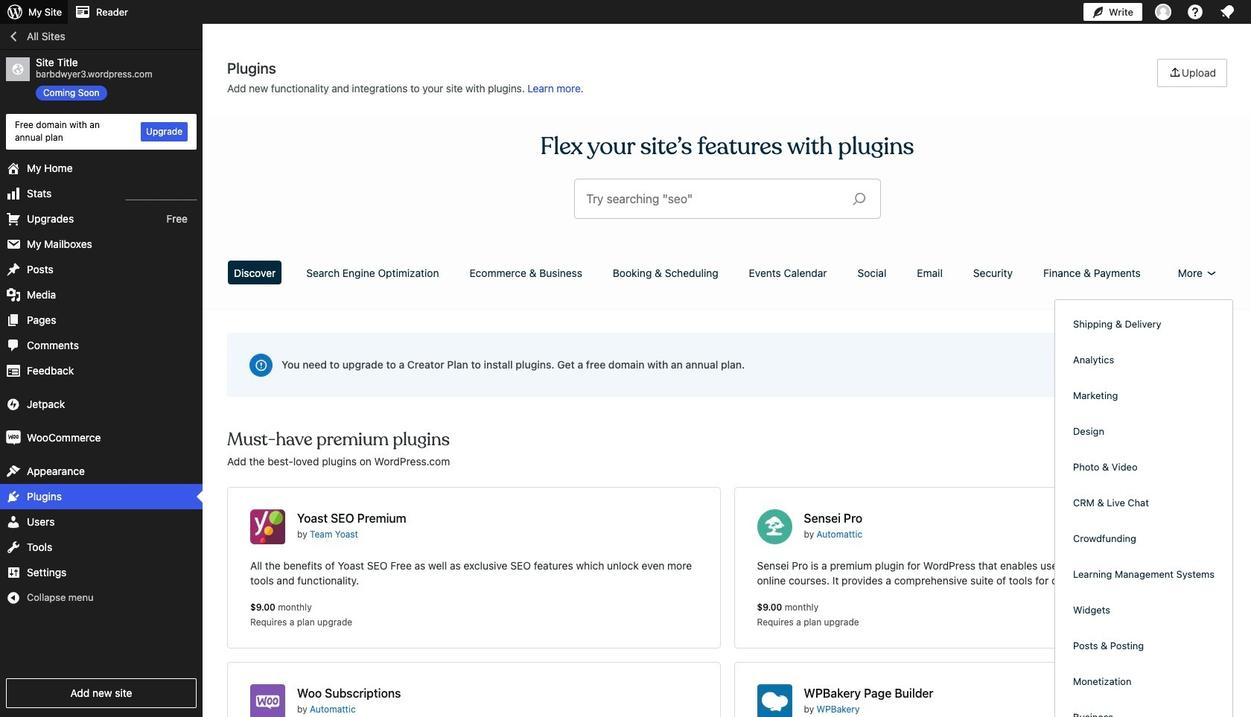 Task type: vqa. For each thing, say whether or not it's contained in the screenshot.
the bottommost img
yes



Task type: describe. For each thing, give the bounding box(es) containing it.
my profile image
[[1155, 4, 1172, 20]]

2 img image from the top
[[6, 430, 21, 445]]

open search image
[[841, 188, 878, 209]]



Task type: locate. For each thing, give the bounding box(es) containing it.
img image
[[6, 397, 21, 412], [6, 430, 21, 445]]

help image
[[1186, 3, 1204, 21]]

manage your notifications image
[[1218, 3, 1236, 21]]

0 vertical spatial img image
[[6, 397, 21, 412]]

1 img image from the top
[[6, 397, 21, 412]]

1 vertical spatial img image
[[6, 430, 21, 445]]

group
[[1061, 306, 1227, 717]]

None search field
[[575, 179, 880, 218]]

main content
[[222, 59, 1233, 717]]

highest hourly views 0 image
[[126, 190, 197, 200]]

plugin icon image
[[250, 509, 285, 544], [757, 509, 792, 544], [250, 684, 285, 717], [757, 684, 792, 717]]

Search search field
[[587, 179, 841, 218]]



